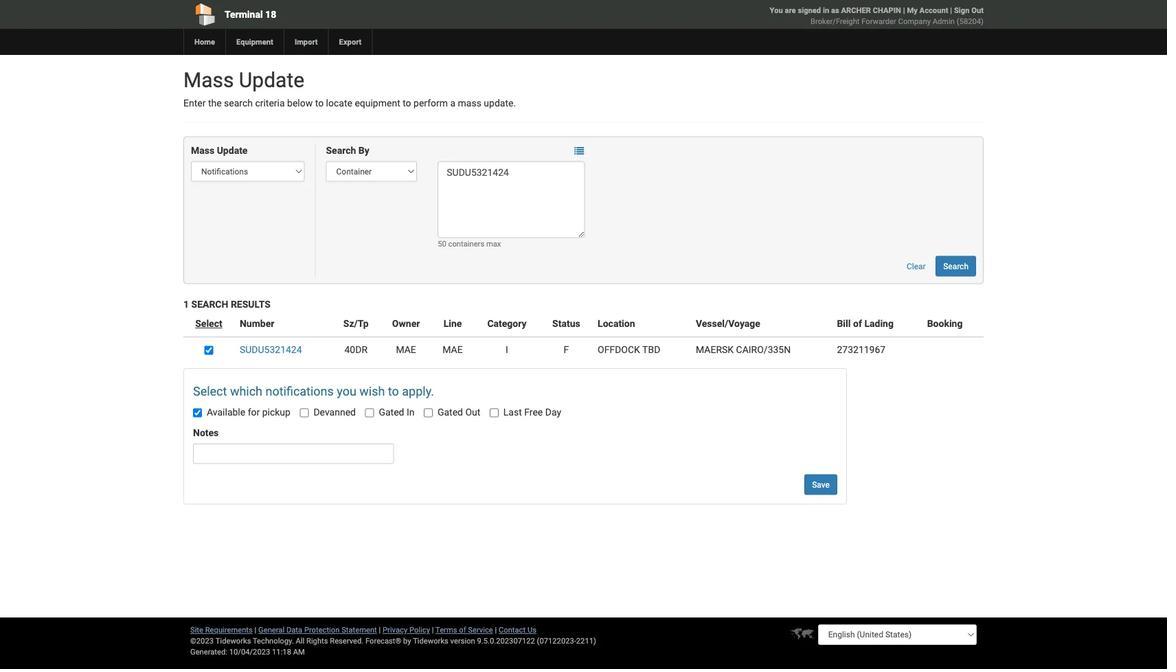 Task type: vqa. For each thing, say whether or not it's contained in the screenshot.
reaching
no



Task type: describe. For each thing, give the bounding box(es) containing it.
line
[[444, 318, 462, 329]]

mass for mass update
[[191, 145, 215, 156]]

category
[[488, 318, 527, 329]]

update for mass update
[[217, 145, 248, 156]]

policy
[[410, 626, 430, 635]]

enter
[[183, 98, 206, 109]]

Notes text field
[[193, 444, 394, 464]]

mass update enter the search criteria below to locate equipment to perform a mass update.
[[183, 68, 516, 109]]

criteria
[[255, 98, 285, 109]]

2 horizontal spatial to
[[403, 98, 411, 109]]

generated:
[[190, 648, 227, 657]]

us
[[528, 626, 537, 635]]

general data protection statement link
[[258, 626, 377, 635]]

all
[[296, 637, 305, 646]]

cairo/335n
[[736, 344, 791, 356]]

vessel/voyage
[[696, 318, 761, 329]]

are
[[785, 6, 796, 15]]

(07122023-
[[537, 637, 577, 646]]

©2023 tideworks
[[190, 637, 251, 646]]

containers
[[448, 239, 485, 248]]

max
[[487, 239, 501, 248]]

of inside site requirements | general data protection statement | privacy policy | terms of service | contact us ©2023 tideworks technology. all rights reserved. forecast® by tideworks version 9.5.0.202307122 (07122023-2211) generated: 10/04/2023 11:18 am
[[459, 626, 466, 635]]

select which notifications you wish to apply.
[[193, 384, 434, 399]]

2 mae from the left
[[443, 344, 463, 356]]

50
[[438, 239, 447, 248]]

sz/tp
[[343, 318, 369, 329]]

in
[[823, 6, 830, 15]]

devanned
[[314, 407, 356, 418]]

| left my
[[904, 6, 906, 15]]

1
[[183, 299, 189, 310]]

show list image
[[575, 146, 584, 156]]

import
[[295, 37, 318, 46]]

data
[[287, 626, 302, 635]]

clear
[[907, 261, 926, 271]]

maersk
[[696, 344, 734, 356]]

home link
[[183, 29, 225, 55]]

SUDU5321424 text field
[[438, 161, 585, 238]]

40dr
[[345, 344, 368, 356]]

perform
[[414, 98, 448, 109]]

contact
[[499, 626, 526, 635]]

1 mae from the left
[[396, 344, 416, 356]]

which
[[230, 384, 263, 399]]

equipment
[[236, 37, 273, 46]]

locate
[[326, 98, 353, 109]]

chapin
[[873, 6, 902, 15]]

you
[[770, 6, 783, 15]]

booking
[[928, 318, 963, 329]]

version
[[451, 637, 475, 646]]

sudu5321424 link
[[240, 344, 302, 356]]

terminal 18 link
[[183, 0, 505, 29]]

a
[[450, 98, 456, 109]]

lading
[[865, 318, 894, 329]]

export
[[339, 37, 362, 46]]

search button
[[936, 256, 977, 277]]

10/04/2023
[[229, 648, 270, 657]]

search
[[224, 98, 253, 109]]

technology.
[[253, 637, 294, 646]]

bill of lading
[[837, 318, 894, 329]]

forecast®
[[366, 637, 402, 646]]

update for mass update enter the search criteria below to locate equipment to perform a mass update.
[[239, 68, 305, 92]]

forwarder
[[862, 17, 897, 26]]

location
[[598, 318, 635, 329]]

notifications
[[266, 384, 334, 399]]

mass update
[[191, 145, 248, 156]]

sign
[[955, 6, 970, 15]]

0 horizontal spatial to
[[315, 98, 324, 109]]

9.5.0.202307122
[[477, 637, 535, 646]]

search for search
[[944, 261, 969, 271]]

privacy policy link
[[383, 626, 430, 635]]

terminal 18
[[225, 9, 276, 20]]

tideworks
[[413, 637, 449, 646]]

available for pickup
[[207, 407, 291, 418]]

i
[[506, 344, 508, 356]]

pickup
[[262, 407, 291, 418]]

| up forecast®
[[379, 626, 381, 635]]

equipment link
[[225, 29, 284, 55]]

2 vertical spatial search
[[191, 299, 228, 310]]

mass for mass update enter the search criteria below to locate equipment to perform a mass update.
[[183, 68, 234, 92]]

save
[[812, 480, 830, 490]]

out inside you are signed in as archer chapin | my account | sign out broker/freight forwarder company admin (58204)
[[972, 6, 984, 15]]

18
[[265, 9, 276, 20]]

select for select which notifications you wish to apply.
[[193, 384, 227, 399]]

1 vertical spatial out
[[466, 407, 481, 418]]

site requirements | general data protection statement | privacy policy | terms of service | contact us ©2023 tideworks technology. all rights reserved. forecast® by tideworks version 9.5.0.202307122 (07122023-2211) generated: 10/04/2023 11:18 am
[[190, 626, 596, 657]]



Task type: locate. For each thing, give the bounding box(es) containing it.
sign out link
[[955, 6, 984, 15]]

1 vertical spatial update
[[217, 145, 248, 156]]

1 horizontal spatial gated
[[438, 407, 463, 418]]

50 containers max
[[438, 239, 501, 248]]

reserved.
[[330, 637, 364, 646]]

0 vertical spatial search
[[326, 145, 356, 156]]

mass
[[458, 98, 482, 109]]

1 vertical spatial mass
[[191, 145, 215, 156]]

service
[[468, 626, 493, 635]]

select down 1 search results at the left of page
[[195, 318, 222, 329]]

search
[[326, 145, 356, 156], [944, 261, 969, 271], [191, 299, 228, 310]]

last free day
[[504, 407, 562, 418]]

1 vertical spatial search
[[944, 261, 969, 271]]

search left by
[[326, 145, 356, 156]]

mass inside mass update enter the search criteria below to locate equipment to perform a mass update.
[[183, 68, 234, 92]]

1 horizontal spatial out
[[972, 6, 984, 15]]

0 vertical spatial select
[[195, 318, 222, 329]]

free
[[525, 407, 543, 418]]

0 horizontal spatial mae
[[396, 344, 416, 356]]

1 gated from the left
[[379, 407, 404, 418]]

select up the available
[[193, 384, 227, 399]]

update inside mass update enter the search criteria below to locate equipment to perform a mass update.
[[239, 68, 305, 92]]

clear button
[[900, 256, 934, 277]]

rights
[[307, 637, 328, 646]]

as
[[832, 6, 840, 15]]

1 horizontal spatial of
[[854, 318, 862, 329]]

2 horizontal spatial search
[[944, 261, 969, 271]]

privacy
[[383, 626, 408, 635]]

my
[[907, 6, 918, 15]]

protection
[[304, 626, 340, 635]]

admin
[[933, 17, 955, 26]]

0 vertical spatial mass
[[183, 68, 234, 92]]

tbd
[[643, 344, 661, 356]]

you are signed in as archer chapin | my account | sign out broker/freight forwarder company admin (58204)
[[770, 6, 984, 26]]

import link
[[284, 29, 328, 55]]

None checkbox
[[204, 346, 213, 355], [193, 409, 202, 418], [424, 409, 433, 418], [204, 346, 213, 355], [193, 409, 202, 418], [424, 409, 433, 418]]

mass down the enter
[[191, 145, 215, 156]]

apply.
[[402, 384, 434, 399]]

1 horizontal spatial search
[[326, 145, 356, 156]]

search right clear
[[944, 261, 969, 271]]

| left sign
[[951, 6, 953, 15]]

2 gated from the left
[[438, 407, 463, 418]]

| up "tideworks"
[[432, 626, 434, 635]]

bill
[[837, 318, 851, 329]]

last
[[504, 407, 522, 418]]

terminal
[[225, 9, 263, 20]]

out up (58204)
[[972, 6, 984, 15]]

terms
[[436, 626, 457, 635]]

requirements
[[205, 626, 253, 635]]

terms of service link
[[436, 626, 493, 635]]

mass
[[183, 68, 234, 92], [191, 145, 215, 156]]

broker/freight
[[811, 17, 860, 26]]

mass up the
[[183, 68, 234, 92]]

owner
[[392, 318, 420, 329]]

of up "version"
[[459, 626, 466, 635]]

gated in
[[379, 407, 415, 418]]

you
[[337, 384, 357, 399]]

1 vertical spatial select
[[193, 384, 227, 399]]

contact us link
[[499, 626, 537, 635]]

2211)
[[576, 637, 596, 646]]

(58204)
[[957, 17, 984, 26]]

0 horizontal spatial of
[[459, 626, 466, 635]]

archer
[[842, 6, 871, 15]]

the
[[208, 98, 222, 109]]

update.
[[484, 98, 516, 109]]

out left the last at left
[[466, 407, 481, 418]]

by
[[359, 145, 370, 156]]

0 horizontal spatial search
[[191, 299, 228, 310]]

select for select
[[195, 318, 222, 329]]

site
[[190, 626, 203, 635]]

11:18
[[272, 648, 291, 657]]

in
[[407, 407, 415, 418]]

of right 'bill'
[[854, 318, 862, 329]]

mae
[[396, 344, 416, 356], [443, 344, 463, 356]]

offdock tbd
[[598, 344, 661, 356]]

number
[[240, 318, 274, 329]]

to right wish
[[388, 384, 399, 399]]

notes
[[193, 427, 219, 439]]

account
[[920, 6, 949, 15]]

| up 9.5.0.202307122 at the left bottom of page
[[495, 626, 497, 635]]

gated right in
[[438, 407, 463, 418]]

| left general
[[255, 626, 257, 635]]

wish
[[360, 384, 385, 399]]

out
[[972, 6, 984, 15], [466, 407, 481, 418]]

update
[[239, 68, 305, 92], [217, 145, 248, 156]]

0 vertical spatial out
[[972, 6, 984, 15]]

to
[[315, 98, 324, 109], [403, 98, 411, 109], [388, 384, 399, 399]]

gated for gated out
[[438, 407, 463, 418]]

export link
[[328, 29, 372, 55]]

update down search
[[217, 145, 248, 156]]

search inside button
[[944, 261, 969, 271]]

1 horizontal spatial to
[[388, 384, 399, 399]]

search right "1"
[[191, 299, 228, 310]]

1 vertical spatial of
[[459, 626, 466, 635]]

site requirements link
[[190, 626, 253, 635]]

None checkbox
[[300, 409, 309, 418], [365, 409, 374, 418], [490, 409, 499, 418], [300, 409, 309, 418], [365, 409, 374, 418], [490, 409, 499, 418]]

mae down owner
[[396, 344, 416, 356]]

1 horizontal spatial mae
[[443, 344, 463, 356]]

select
[[195, 318, 222, 329], [193, 384, 227, 399]]

mae down line
[[443, 344, 463, 356]]

0 vertical spatial update
[[239, 68, 305, 92]]

offdock
[[598, 344, 640, 356]]

equipment
[[355, 98, 400, 109]]

to right below
[[315, 98, 324, 109]]

0 vertical spatial of
[[854, 318, 862, 329]]

f
[[564, 344, 569, 356]]

below
[[287, 98, 313, 109]]

general
[[258, 626, 285, 635]]

maersk cairo/335n
[[696, 344, 791, 356]]

update up criteria
[[239, 68, 305, 92]]

gated
[[379, 407, 404, 418], [438, 407, 463, 418]]

am
[[293, 648, 305, 657]]

gated for gated in
[[379, 407, 404, 418]]

0 horizontal spatial gated
[[379, 407, 404, 418]]

statement
[[342, 626, 377, 635]]

gated out
[[438, 407, 481, 418]]

search for search by
[[326, 145, 356, 156]]

273211967
[[837, 344, 886, 356]]

0 horizontal spatial out
[[466, 407, 481, 418]]

gated left in
[[379, 407, 404, 418]]

company
[[899, 17, 931, 26]]

of
[[854, 318, 862, 329], [459, 626, 466, 635]]

to left perform
[[403, 98, 411, 109]]

for
[[248, 407, 260, 418]]



